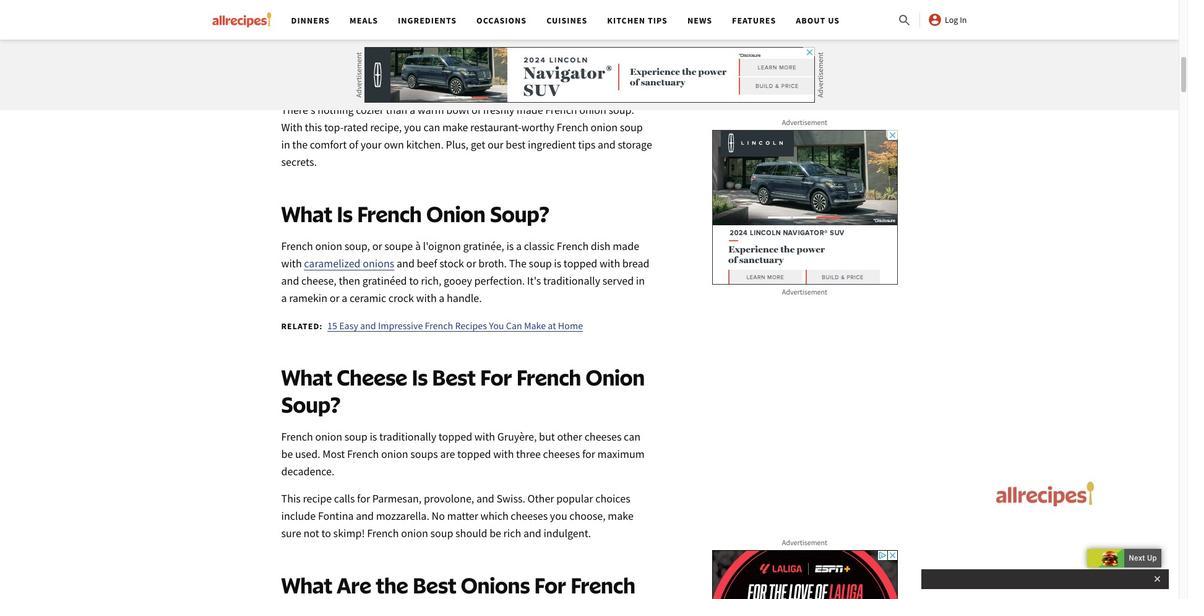 Task type: describe. For each thing, give the bounding box(es) containing it.
bread
[[623, 256, 650, 270]]

navigation containing dinners
[[281, 0, 898, 40]]

features
[[733, 15, 777, 26]]

ramekin
[[289, 291, 328, 305]]

can inside french onion soup is traditionally topped with gruyère, but other cheeses can be used. most french onion soups are topped with three cheeses for maximum decadence.
[[624, 430, 641, 444]]

easy
[[339, 319, 358, 332]]

meals
[[350, 15, 378, 26]]

and up which
[[477, 492, 495, 506]]

kitchen tips link
[[608, 15, 668, 26]]

what for what cheese is best for french onion soup?
[[281, 364, 333, 391]]

soup? inside what cheese is best for french onion soup?
[[281, 391, 341, 418]]

and up skimp!
[[356, 509, 374, 523]]

best
[[506, 137, 526, 152]]

caramelized
[[304, 256, 361, 270]]

there's
[[281, 103, 316, 117]]

in inside there's nothing cozier than a warm bowl of freshly made french onion soup. with this top-rated recipe, you can make restaurant-worthy french onion soup in the comfort of your own kitchen. plus, get our best ingredient tips and storage secrets.
[[281, 137, 290, 152]]

be inside this recipe calls for parmesan, provolone, and swiss. other popular choices include fontina and mozzarella. no matter which cheeses you choose, make sure not to skimp! french onion soup should be rich and indulgent.
[[490, 526, 502, 540]]

0 horizontal spatial or
[[330, 291, 340, 305]]

ingredients link
[[398, 15, 457, 26]]

cheeses inside this recipe calls for parmesan, provolone, and swiss. other popular choices include fontina and mozzarella. no matter which cheeses you choose, make sure not to skimp! french onion soup should be rich and indulgent.
[[511, 509, 548, 523]]

kitchen
[[608, 15, 646, 26]]

soup? inside the what are the best onions for french onion soup?
[[345, 599, 405, 599]]

make inside this recipe calls for parmesan, provolone, and swiss. other popular choices include fontina and mozzarella. no matter which cheeses you choose, make sure not to skimp! french onion soup should be rich and indulgent.
[[608, 509, 634, 523]]

l'oignon
[[423, 239, 461, 253]]

maximum
[[598, 447, 645, 461]]

there's nothing cozier than a warm bowl of freshly made french onion soup. with this top-rated recipe, you can make restaurant-worthy french onion soup in the comfort of your own kitchen. plus, get our best ingredient tips and storage secrets.
[[281, 103, 653, 169]]

what is french onion soup?
[[281, 200, 550, 227]]

soup inside this recipe calls for parmesan, provolone, and swiss. other popular choices include fontina and mozzarella. no matter which cheeses you choose, make sure not to skimp! french onion soup should be rich and indulgent.
[[431, 526, 454, 540]]

soup inside and beef stock or broth. the soup is topped with bread and cheese, then gratinéed to rich, gooey perfection. it's traditionally served in a ramekin or a ceramic crock with a handle.
[[529, 256, 552, 270]]

comfort
[[310, 137, 347, 152]]

kitchen.
[[407, 137, 444, 152]]

onions
[[363, 256, 395, 270]]

soup inside french onion soup is traditionally topped with gruyère, but other cheeses can be used. most french onion soups are topped with three cheeses for maximum decadence.
[[345, 430, 368, 444]]

ceramic
[[350, 291, 387, 305]]

swiss.
[[497, 492, 526, 506]]

ingredient
[[528, 137, 576, 152]]

popular
[[557, 492, 594, 506]]

15 easy and impressive french recipes you can make at home
[[328, 319, 583, 332]]

traditionally inside and beef stock or broth. the soup is topped with bread and cheese, then gratinéed to rich, gooey perfection. it's traditionally served in a ramekin or a ceramic crock with a handle.
[[544, 274, 601, 288]]

a inside french onion soup, or soupe à l'oignon gratinée, is a classic french dish made with
[[516, 239, 522, 253]]

traditionally inside french onion soup is traditionally topped with gruyère, but other cheeses can be used. most french onion soups are topped with three cheeses for maximum decadence.
[[380, 430, 437, 444]]

soups
[[411, 447, 438, 461]]

broth.
[[479, 256, 507, 270]]

what cheese is best for french onion soup?
[[281, 364, 645, 418]]

made inside there's nothing cozier than a warm bowl of freshly made french onion soup. with this top-rated recipe, you can make restaurant-worthy french onion soup in the comfort of your own kitchen. plus, get our best ingredient tips and storage secrets.
[[517, 103, 544, 117]]

about us link
[[797, 15, 840, 26]]

is inside and beef stock or broth. the soup is topped with bread and cheese, then gratinéed to rich, gooey perfection. it's traditionally served in a ramekin or a ceramic crock with a handle.
[[554, 256, 562, 270]]

impressive
[[378, 319, 423, 332]]

best for the
[[413, 572, 457, 599]]

gooey
[[444, 274, 472, 288]]

are
[[441, 447, 455, 461]]

in inside and beef stock or broth. the soup is topped with bread and cheese, then gratinéed to rich, gooey perfection. it's traditionally served in a ramekin or a ceramic crock with a handle.
[[636, 274, 645, 288]]

then
[[339, 274, 360, 288]]

plus,
[[446, 137, 469, 152]]

a left ramekin
[[281, 291, 287, 305]]

classic
[[524, 239, 555, 253]]

your
[[361, 137, 382, 152]]

choices
[[596, 492, 631, 506]]

the
[[509, 256, 527, 270]]

three
[[516, 447, 541, 461]]

with inside french onion soup, or soupe à l'oignon gratinée, is a classic french dish made with
[[281, 256, 302, 270]]

0 vertical spatial of
[[472, 103, 481, 117]]

in
[[961, 14, 968, 25]]

0 vertical spatial onion
[[427, 200, 486, 227]]

and up ramekin
[[281, 274, 299, 288]]

handle.
[[447, 291, 482, 305]]

home image
[[212, 12, 272, 27]]

a down then
[[342, 291, 348, 305]]

make inside there's nothing cozier than a warm bowl of freshly made french onion soup. with this top-rated recipe, you can make restaurant-worthy french onion soup in the comfort of your own kitchen. plus, get our best ingredient tips and storage secrets.
[[443, 120, 468, 134]]

about
[[797, 15, 826, 26]]

for inside what cheese is best for french onion soup?
[[481, 364, 512, 391]]

dinners link
[[291, 15, 330, 26]]

onion left soup.
[[580, 103, 607, 117]]

news
[[688, 15, 713, 26]]

next up
[[1130, 554, 1158, 563]]

onion inside what cheese is best for french onion soup?
[[586, 364, 645, 391]]

warm
[[418, 103, 444, 117]]

or for soup,
[[373, 239, 383, 253]]

recipe
[[303, 492, 332, 506]]

soup.
[[609, 103, 635, 117]]

caramelized onions
[[304, 256, 395, 270]]

best for is
[[432, 364, 476, 391]]

are
[[337, 572, 372, 599]]

but
[[539, 430, 555, 444]]

is inside french onion soup, or soupe à l'oignon gratinée, is a classic french dish made with
[[507, 239, 514, 253]]

decadence.
[[281, 464, 335, 479]]

account image
[[928, 12, 943, 27]]

most
[[323, 447, 345, 461]]

and right 'rich'
[[524, 526, 542, 540]]

other
[[528, 492, 555, 506]]

perfection.
[[475, 274, 525, 288]]

onion inside this recipe calls for parmesan, provolone, and swiss. other popular choices include fontina and mozzarella. no matter which cheeses you choose, make sure not to skimp! french onion soup should be rich and indulgent.
[[401, 526, 428, 540]]

fontina
[[318, 509, 354, 523]]

crock
[[389, 291, 414, 305]]

french onion soup is traditionally topped with gruyère, but other cheeses can be used. most french onion soups are topped with three cheeses for maximum decadence.
[[281, 430, 645, 479]]

dinners
[[291, 15, 330, 26]]

features link
[[733, 15, 777, 26]]

15 easy and impressive french recipes you can make at home link
[[328, 319, 583, 332]]

0 vertical spatial to
[[322, 42, 331, 54]]

you inside this recipe calls for parmesan, provolone, and swiss. other popular choices include fontina and mozzarella. no matter which cheeses you choose, make sure not to skimp! french onion soup should be rich and indulgent.
[[550, 509, 568, 523]]

jump to nutrition facts
[[296, 42, 394, 54]]

occasions link
[[477, 15, 527, 26]]

meals link
[[350, 15, 378, 26]]

gratinée,
[[463, 239, 505, 253]]

can
[[506, 319, 522, 332]]

storage
[[618, 137, 653, 152]]

french inside the what are the best onions for french onion soup?
[[571, 572, 636, 599]]

log in link
[[928, 12, 968, 27]]

15
[[328, 319, 337, 332]]

soup inside there's nothing cozier than a warm bowl of freshly made french onion soup. with this top-rated recipe, you can make restaurant-worthy french onion soup in the comfort of your own kitchen. plus, get our best ingredient tips and storage secrets.
[[620, 120, 643, 134]]

with left the gruyère,
[[475, 430, 495, 444]]

be inside french onion soup is traditionally topped with gruyère, but other cheeses can be used. most french onion soups are topped with three cheeses for maximum decadence.
[[281, 447, 293, 461]]

this
[[281, 492, 301, 506]]

for inside the what are the best onions for french onion soup?
[[535, 572, 567, 599]]

which
[[481, 509, 509, 523]]



Task type: vqa. For each thing, say whether or not it's contained in the screenshot.
the perfection.
yes



Task type: locate. For each thing, give the bounding box(es) containing it.
onion down mozzarella.
[[401, 526, 428, 540]]

is down the cheese
[[370, 430, 377, 444]]

cheeses down 'other'
[[511, 509, 548, 523]]

a right than
[[410, 103, 416, 117]]

made up worthy
[[517, 103, 544, 117]]

used.
[[295, 447, 321, 461]]

gratinéed
[[363, 274, 407, 288]]

what down 15
[[281, 364, 333, 391]]

2 vertical spatial onion
[[281, 599, 341, 599]]

onions
[[461, 572, 530, 599]]

to left rich,
[[409, 274, 419, 288]]

bowl
[[447, 103, 470, 117]]

make down the choices
[[608, 509, 634, 523]]

0 vertical spatial is
[[337, 200, 353, 227]]

2 vertical spatial soup?
[[345, 599, 405, 599]]

tips
[[579, 137, 596, 152]]

or right stock on the top
[[467, 256, 477, 270]]

make up plus,
[[443, 120, 468, 134]]

1 horizontal spatial is
[[412, 364, 428, 391]]

1 horizontal spatial can
[[624, 430, 641, 444]]

and inside there's nothing cozier than a warm bowl of freshly made french onion soup. with this top-rated recipe, you can make restaurant-worthy french onion soup in the comfort of your own kitchen. plus, get our best ingredient tips and storage secrets.
[[598, 137, 616, 152]]

news link
[[688, 15, 713, 26]]

2 vertical spatial is
[[370, 430, 377, 444]]

parmesan,
[[373, 492, 422, 506]]

1 vertical spatial be
[[490, 526, 502, 540]]

for inside this recipe calls for parmesan, provolone, and swiss. other popular choices include fontina and mozzarella. no matter which cheeses you choose, make sure not to skimp! french onion soup should be rich and indulgent.
[[357, 492, 370, 506]]

0 vertical spatial you
[[404, 120, 422, 134]]

1 vertical spatial of
[[349, 137, 359, 152]]

2 what from the top
[[281, 364, 333, 391]]

à
[[415, 239, 421, 253]]

what down secrets. at the left top of the page
[[281, 200, 333, 227]]

1 vertical spatial can
[[624, 430, 641, 444]]

in down "bread"
[[636, 274, 645, 288]]

1 vertical spatial the
[[376, 572, 409, 599]]

make
[[524, 319, 546, 332]]

2 vertical spatial or
[[330, 291, 340, 305]]

1 horizontal spatial you
[[550, 509, 568, 523]]

matter
[[447, 509, 479, 523]]

1 vertical spatial you
[[550, 509, 568, 523]]

onion inside french onion soup, or soupe à l'oignon gratinée, is a classic french dish made with
[[315, 239, 343, 253]]

this
[[305, 120, 322, 134]]

recipe,
[[370, 120, 402, 134]]

0 vertical spatial is
[[507, 239, 514, 253]]

topped down 'dish'
[[564, 256, 598, 270]]

be left 'rich'
[[490, 526, 502, 540]]

0 vertical spatial cheeses
[[585, 430, 622, 444]]

1 vertical spatial to
[[409, 274, 419, 288]]

for right the calls
[[357, 492, 370, 506]]

and
[[598, 137, 616, 152], [397, 256, 415, 270], [281, 274, 299, 288], [360, 319, 376, 332], [477, 492, 495, 506], [356, 509, 374, 523], [524, 526, 542, 540]]

is down classic
[[554, 256, 562, 270]]

0 horizontal spatial the
[[293, 137, 308, 152]]

0 horizontal spatial onion
[[281, 599, 341, 599]]

1 horizontal spatial onion
[[427, 200, 486, 227]]

or inside french onion soup, or soupe à l'oignon gratinée, is a classic french dish made with
[[373, 239, 383, 253]]

french inside what cheese is best for french onion soup?
[[517, 364, 582, 391]]

you up kitchen.
[[404, 120, 422, 134]]

mozzarella.
[[376, 509, 430, 523]]

can up maximum
[[624, 430, 641, 444]]

0 horizontal spatial for
[[357, 492, 370, 506]]

best inside the what are the best onions for french onion soup?
[[413, 572, 457, 599]]

0 horizontal spatial be
[[281, 447, 293, 461]]

calls
[[334, 492, 355, 506]]

0 vertical spatial in
[[281, 137, 290, 152]]

onion up 'caramelized'
[[315, 239, 343, 253]]

tips
[[648, 15, 668, 26]]

1 horizontal spatial of
[[472, 103, 481, 117]]

no
[[432, 509, 445, 523]]

kitchen tips
[[608, 15, 668, 26]]

to right jump
[[322, 42, 331, 54]]

the up secrets. at the left top of the page
[[293, 137, 308, 152]]

is up the
[[507, 239, 514, 253]]

advertisement region
[[712, 0, 898, 30], [364, 47, 815, 103], [712, 130, 898, 285], [712, 551, 898, 599]]

of left your
[[349, 137, 359, 152]]

1 horizontal spatial the
[[376, 572, 409, 599]]

this recipe calls for parmesan, provolone, and swiss. other popular choices include fontina and mozzarella. no matter which cheeses you choose, make sure not to skimp! french onion soup should be rich and indulgent.
[[281, 492, 634, 540]]

next
[[1130, 554, 1146, 563]]

what inside the what are the best onions for french onion soup?
[[281, 572, 333, 599]]

you
[[404, 120, 422, 134], [550, 509, 568, 523]]

in
[[281, 137, 290, 152], [636, 274, 645, 288]]

stock
[[440, 256, 464, 270]]

at
[[548, 319, 556, 332]]

0 vertical spatial can
[[424, 120, 441, 134]]

2 vertical spatial what
[[281, 572, 333, 599]]

cuisines
[[547, 15, 588, 26]]

a down rich,
[[439, 291, 445, 305]]

2 horizontal spatial or
[[467, 256, 477, 270]]

0 vertical spatial for
[[583, 447, 596, 461]]

and down "soupe"
[[397, 256, 415, 270]]

can
[[424, 120, 441, 134], [624, 430, 641, 444]]

1 horizontal spatial soup?
[[345, 599, 405, 599]]

1 horizontal spatial traditionally
[[544, 274, 601, 288]]

0 horizontal spatial made
[[517, 103, 544, 117]]

1 vertical spatial what
[[281, 364, 333, 391]]

what for what are the best onions for french onion soup?
[[281, 572, 333, 599]]

and beef stock or broth. the soup is topped with bread and cheese, then gratinéed to rich, gooey perfection. it's traditionally served in a ramekin or a ceramic crock with a handle.
[[281, 256, 650, 305]]

1 horizontal spatial be
[[490, 526, 502, 540]]

the right are
[[376, 572, 409, 599]]

other
[[558, 430, 583, 444]]

what for what is french onion soup?
[[281, 200, 333, 227]]

0 vertical spatial be
[[281, 447, 293, 461]]

indulgent.
[[544, 526, 592, 540]]

onion left soups
[[381, 447, 408, 461]]

with down the gruyère,
[[494, 447, 514, 461]]

best down 15 easy and impressive french recipes you can make at home link
[[432, 364, 476, 391]]

1 horizontal spatial is
[[507, 239, 514, 253]]

traditionally
[[544, 274, 601, 288], [380, 430, 437, 444]]

0 vertical spatial make
[[443, 120, 468, 134]]

or up the onions
[[373, 239, 383, 253]]

0 horizontal spatial can
[[424, 120, 441, 134]]

is right the cheese
[[412, 364, 428, 391]]

with up the cheese,
[[281, 256, 302, 270]]

navigation
[[281, 0, 898, 40]]

2 vertical spatial to
[[322, 526, 331, 540]]

what inside what cheese is best for french onion soup?
[[281, 364, 333, 391]]

0 vertical spatial best
[[432, 364, 476, 391]]

cheeses down "other"
[[543, 447, 580, 461]]

soup,
[[345, 239, 370, 253]]

a
[[410, 103, 416, 117], [516, 239, 522, 253], [281, 291, 287, 305], [342, 291, 348, 305], [439, 291, 445, 305]]

topped right are
[[458, 447, 491, 461]]

soup? up used.
[[281, 391, 341, 418]]

onion down soup.
[[591, 120, 618, 134]]

is inside french onion soup is traditionally topped with gruyère, but other cheeses can be used. most french onion soups are topped with three cheeses for maximum decadence.
[[370, 430, 377, 444]]

our
[[488, 137, 504, 152]]

soup? down are
[[345, 599, 405, 599]]

2 horizontal spatial is
[[554, 256, 562, 270]]

of
[[472, 103, 481, 117], [349, 137, 359, 152]]

made inside french onion soup, or soupe à l'oignon gratinée, is a classic french dish made with
[[613, 239, 640, 253]]

3 what from the top
[[281, 572, 333, 599]]

recipes
[[455, 319, 487, 332]]

beef
[[417, 256, 438, 270]]

1 vertical spatial is
[[412, 364, 428, 391]]

or down then
[[330, 291, 340, 305]]

cheese,
[[302, 274, 337, 288]]

for down you
[[481, 364, 512, 391]]

soup down classic
[[529, 256, 552, 270]]

1 vertical spatial is
[[554, 256, 562, 270]]

can inside there's nothing cozier than a warm bowl of freshly made french onion soup. with this top-rated recipe, you can make restaurant-worthy french onion soup in the comfort of your own kitchen. plus, get our best ingredient tips and storage secrets.
[[424, 120, 441, 134]]

with up served
[[600, 256, 621, 270]]

skimp!
[[334, 526, 365, 540]]

0 horizontal spatial in
[[281, 137, 290, 152]]

best left onions
[[413, 572, 457, 599]]

0 vertical spatial traditionally
[[544, 274, 601, 288]]

and right the easy
[[360, 319, 376, 332]]

1 horizontal spatial make
[[608, 509, 634, 523]]

to inside this recipe calls for parmesan, provolone, and swiss. other popular choices include fontina and mozzarella. no matter which cheeses you choose, make sure not to skimp! french onion soup should be rich and indulgent.
[[322, 526, 331, 540]]

rich,
[[421, 274, 442, 288]]

to inside and beef stock or broth. the soup is topped with bread and cheese, then gratinéed to rich, gooey perfection. it's traditionally served in a ramekin or a ceramic crock with a handle.
[[409, 274, 419, 288]]

choose,
[[570, 509, 606, 523]]

cheeses up maximum
[[585, 430, 622, 444]]

1 vertical spatial topped
[[439, 430, 473, 444]]

0 horizontal spatial soup?
[[281, 391, 341, 418]]

traditionally right it's
[[544, 274, 601, 288]]

1 horizontal spatial in
[[636, 274, 645, 288]]

0 horizontal spatial is
[[370, 430, 377, 444]]

can down warm
[[424, 120, 441, 134]]

soup?
[[490, 200, 550, 227], [281, 391, 341, 418], [345, 599, 405, 599]]

2 vertical spatial cheeses
[[511, 509, 548, 523]]

1 horizontal spatial made
[[613, 239, 640, 253]]

rich
[[504, 526, 522, 540]]

0 vertical spatial what
[[281, 200, 333, 227]]

sure
[[281, 526, 301, 540]]

soup? up classic
[[490, 200, 550, 227]]

1 horizontal spatial for
[[535, 572, 567, 599]]

of right 'bowl'
[[472, 103, 481, 117]]

soupe
[[385, 239, 413, 253]]

1 vertical spatial onion
[[586, 364, 645, 391]]

0 horizontal spatial traditionally
[[380, 430, 437, 444]]

soup
[[620, 120, 643, 134], [529, 256, 552, 270], [345, 430, 368, 444], [431, 526, 454, 540]]

1 vertical spatial in
[[636, 274, 645, 288]]

restaurant-
[[471, 120, 522, 134]]

0 vertical spatial made
[[517, 103, 544, 117]]

onion inside the what are the best onions for french onion soup?
[[281, 599, 341, 599]]

and right the tips
[[598, 137, 616, 152]]

a up the
[[516, 239, 522, 253]]

1 vertical spatial make
[[608, 509, 634, 523]]

with down rich,
[[416, 291, 437, 305]]

1 vertical spatial traditionally
[[380, 430, 437, 444]]

it's
[[528, 274, 541, 288]]

cuisines link
[[547, 15, 588, 26]]

1 horizontal spatial or
[[373, 239, 383, 253]]

1 what from the top
[[281, 200, 333, 227]]

you inside there's nothing cozier than a warm bowl of freshly made french onion soup. with this top-rated recipe, you can make restaurant-worthy french onion soup in the comfort of your own kitchen. plus, get our best ingredient tips and storage secrets.
[[404, 120, 422, 134]]

for
[[583, 447, 596, 461], [357, 492, 370, 506]]

about us
[[797, 15, 840, 26]]

own
[[384, 137, 404, 152]]

caramelized onions link
[[304, 256, 395, 270]]

0 horizontal spatial make
[[443, 120, 468, 134]]

0 horizontal spatial is
[[337, 200, 353, 227]]

for
[[481, 364, 512, 391], [535, 572, 567, 599]]

facts
[[372, 42, 394, 54]]

traditionally up soups
[[380, 430, 437, 444]]

soup up storage
[[620, 120, 643, 134]]

best inside what cheese is best for french onion soup?
[[432, 364, 476, 391]]

topped up are
[[439, 430, 473, 444]]

a inside there's nothing cozier than a warm bowl of freshly made french onion soup. with this top-rated recipe, you can make restaurant-worthy french onion soup in the comfort of your own kitchen. plus, get our best ingredient tips and storage secrets.
[[410, 103, 416, 117]]

is inside what cheese is best for french onion soup?
[[412, 364, 428, 391]]

1 vertical spatial soup?
[[281, 391, 341, 418]]

1 horizontal spatial for
[[583, 447, 596, 461]]

cheeses
[[585, 430, 622, 444], [543, 447, 580, 461], [511, 509, 548, 523]]

the inside the what are the best onions for french onion soup?
[[376, 572, 409, 599]]

gruyère,
[[498, 430, 537, 444]]

what
[[281, 200, 333, 227], [281, 364, 333, 391], [281, 572, 333, 599]]

0 horizontal spatial for
[[481, 364, 512, 391]]

1 vertical spatial best
[[413, 572, 457, 599]]

1 vertical spatial made
[[613, 239, 640, 253]]

0 horizontal spatial of
[[349, 137, 359, 152]]

what left are
[[281, 572, 333, 599]]

top-
[[324, 120, 344, 134]]

is up the soup,
[[337, 200, 353, 227]]

the inside there's nothing cozier than a warm bowl of freshly made french onion soup. with this top-rated recipe, you can make restaurant-worthy french onion soup in the comfort of your own kitchen. plus, get our best ingredient tips and storage secrets.
[[293, 137, 308, 152]]

for down indulgent.
[[535, 572, 567, 599]]

in down with
[[281, 137, 290, 152]]

2 horizontal spatial onion
[[586, 364, 645, 391]]

french inside this recipe calls for parmesan, provolone, and swiss. other popular choices include fontina and mozzarella. no matter which cheeses you choose, make sure not to skimp! french onion soup should be rich and indulgent.
[[367, 526, 399, 540]]

dish
[[591, 239, 611, 253]]

2 vertical spatial topped
[[458, 447, 491, 461]]

0 horizontal spatial you
[[404, 120, 422, 134]]

or for stock
[[467, 256, 477, 270]]

1 vertical spatial for
[[535, 572, 567, 599]]

for down "other"
[[583, 447, 596, 461]]

log
[[946, 14, 959, 25]]

0 vertical spatial soup?
[[490, 200, 550, 227]]

for inside french onion soup is traditionally topped with gruyère, but other cheeses can be used. most french onion soups are topped with three cheeses for maximum decadence.
[[583, 447, 596, 461]]

you up indulgent.
[[550, 509, 568, 523]]

2 horizontal spatial soup?
[[490, 200, 550, 227]]

nothing
[[318, 103, 354, 117]]

occasions
[[477, 15, 527, 26]]

soup down no
[[431, 526, 454, 540]]

topped inside and beef stock or broth. the soup is topped with bread and cheese, then gratinéed to rich, gooey perfection. it's traditionally served in a ramekin or a ceramic crock with a handle.
[[564, 256, 598, 270]]

0 vertical spatial the
[[293, 137, 308, 152]]

to right not
[[322, 526, 331, 540]]

ingredients
[[398, 15, 457, 26]]

1 vertical spatial or
[[467, 256, 477, 270]]

cheese
[[337, 364, 408, 391]]

topped
[[564, 256, 598, 270], [439, 430, 473, 444], [458, 447, 491, 461]]

to
[[322, 42, 331, 54], [409, 274, 419, 288], [322, 526, 331, 540]]

up
[[1148, 554, 1158, 563]]

onion up most
[[315, 430, 343, 444]]

0 vertical spatial for
[[481, 364, 512, 391]]

us
[[829, 15, 840, 26]]

should
[[456, 526, 488, 540]]

made up "bread"
[[613, 239, 640, 253]]

is
[[337, 200, 353, 227], [412, 364, 428, 391]]

be left used.
[[281, 447, 293, 461]]

search image
[[898, 13, 913, 28]]

0 vertical spatial or
[[373, 239, 383, 253]]

or
[[373, 239, 383, 253], [467, 256, 477, 270], [330, 291, 340, 305]]

1 vertical spatial cheeses
[[543, 447, 580, 461]]

soup up most
[[345, 430, 368, 444]]

1 vertical spatial for
[[357, 492, 370, 506]]

0 vertical spatial topped
[[564, 256, 598, 270]]



